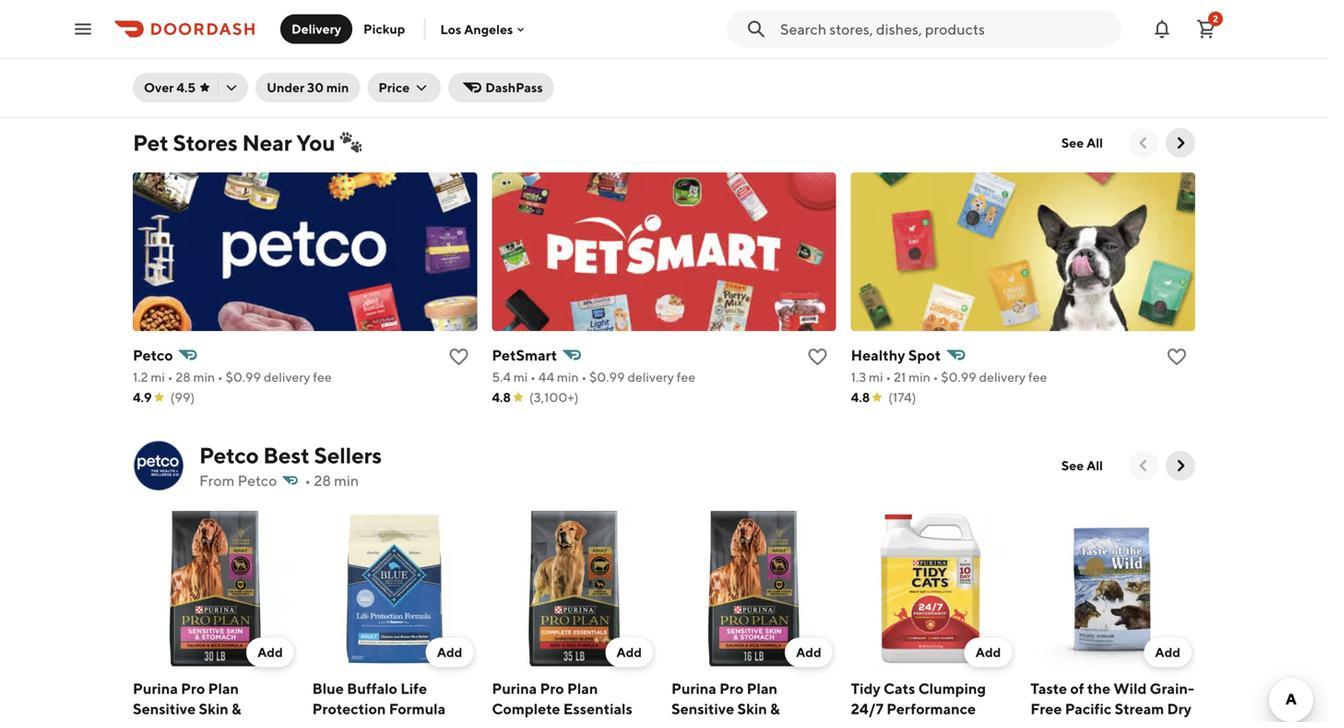 Task type: vqa. For each thing, say whether or not it's contained in the screenshot.


Task type: describe. For each thing, give the bounding box(es) containing it.
skin for purina pro plan sensitive skin & stomach salmon & rice formula dry dog food (16 lb) image
[[738, 701, 768, 718]]

• 28 min
[[305, 472, 359, 490]]

los angeles
[[441, 21, 513, 37]]

over
[[144, 80, 174, 95]]

rite
[[955, 99, 979, 114]]

0 horizontal spatial food
[[262, 12, 297, 29]]

healthy spot
[[851, 347, 942, 364]]

of
[[1071, 680, 1085, 698]]

(174)
[[889, 390, 917, 405]]

clumping
[[919, 680, 987, 698]]

stream
[[1115, 701, 1165, 718]]

for
[[300, 12, 323, 29]]

the
[[1088, 680, 1111, 698]]

(20
[[964, 721, 988, 723]]

purina pro plan sensitive skin & stomach salmon & rice formula dry dog food (30 lb) image
[[133, 507, 298, 672]]

more
[[904, 22, 940, 39]]

delivery for healthy spot
[[980, 370, 1026, 385]]

petco for petco best sellers
[[199, 443, 259, 469]]

see all for previous button of carousel image related to next button of carousel icon
[[1062, 135, 1104, 150]]

see for next button of carousel image's previous button of carousel image
[[1062, 458, 1085, 473]]

los
[[441, 21, 462, 37]]

1 vertical spatial $15
[[294, 75, 312, 88]]

$0.99 for petco
[[226, 370, 261, 385]]

sensitive for purina pro plan sensitive skin & stomach salmon & rice formula dry dog food (30 lb) image
[[133, 701, 196, 718]]

sprouts
[[1056, 81, 1101, 96]]

🐾
[[340, 130, 362, 156]]

previous button of carousel image for next button of carousel icon
[[1135, 134, 1154, 152]]

dashmart,
[[992, 81, 1053, 96]]

you
[[296, 130, 335, 156]]

• down spot
[[934, 370, 939, 385]]

petsmart
[[492, 347, 557, 364]]

performance
[[887, 701, 977, 718]]

1 vertical spatial stores
[[173, 130, 238, 156]]

healthy
[[851, 347, 906, 364]]

• left 44
[[531, 370, 536, 385]]

nutrition
[[857, 81, 911, 96]]

taste
[[1031, 680, 1068, 698]]

previous button of carousel image for next button of carousel image
[[1135, 457, 1154, 475]]

salmon for purina pro plan sensitive skin & stomach salmon & rice formula dry dog food (16 lb) image
[[736, 721, 787, 723]]

free
[[1031, 701, 1063, 718]]

$15 inside 17 min $0 delivery fee over $15
[[319, 51, 339, 66]]

min right 44
[[557, 370, 579, 385]]

add for taste of the wild grain-free pacific stream dry dog food (28 lb) image
[[1156, 645, 1181, 660]]

add for tidy cats clumping 24/7 performance multi-cat litter (20 lb) image at the bottom right of the page
[[976, 645, 1002, 660]]

stomach for purina pro plan sensitive skin & stomach salmon & rice formula dry dog food (16 lb) image
[[672, 721, 733, 723]]

• right 44
[[582, 370, 587, 385]]

pet stores near you 🐾
[[133, 130, 362, 156]]

2 vertical spatial petco
[[238, 472, 277, 490]]

1 horizontal spatial pets,
[[923, 44, 953, 59]]

click to add this store to your saved list image for petsmart
[[807, 346, 829, 368]]

pickup button
[[353, 14, 417, 44]]

add for the "blue buffalo life protection formula adult chicken & brown rice dry dog food (15 lb)" image
[[437, 645, 463, 660]]

just
[[230, 12, 259, 29]]

min up '(99)'
[[193, 370, 215, 385]]

from
[[199, 472, 235, 490]]

plan for purina pro plan sensitive skin & stomach salmon & rice formula dry dog food (30 lb) image
[[208, 680, 239, 698]]

salmon for purina pro plan sensitive skin & stomach salmon & rice formula dry dog food (30 lb) image
[[197, 721, 248, 723]]

24/7
[[851, 701, 884, 718]]

2 horizontal spatial pets,
[[976, 62, 1005, 78]]

adult for blue buffalo life protection formula adult chicken & bro
[[313, 721, 351, 723]]

stomach for purina pro plan sensitive skin & stomach salmon & rice formula dry dog food (30 lb) image
[[133, 721, 194, 723]]

• left the 21
[[886, 370, 892, 385]]

20% off, up to $15
[[219, 75, 312, 88]]

just food for dogs
[[230, 12, 362, 29]]

fee inside 17 min $0 delivery fee over $15
[[269, 51, 288, 66]]

$0
[[200, 51, 217, 66]]

see 16 more stores albertsons pets, tailwagger's pet supplies, vons pets, pavilions pets, peter gillham's nutrition center, cvs, dashmart, sprouts farmers market, rite aid, walgreens
[[857, 22, 1107, 114]]

food inside taste of the wild grain- free pacific stream dry dog food (28 lb)
[[1063, 721, 1098, 723]]

min down sellers
[[334, 472, 359, 490]]

4.8 for petsmart
[[492, 390, 511, 405]]

delivery for petsmart
[[628, 370, 675, 385]]

tidy cats clumping 24/7 performance multi-cat litter (20 lb) image
[[851, 507, 1016, 672]]

Store search: begin typing to search for stores available on DoorDash text field
[[781, 19, 1111, 39]]

pro for purina pro plan complete essentials adult shredded blend beef & rice dry dog food (35 lb) image
[[540, 680, 565, 698]]

0 vertical spatial click to add this store to your saved list image
[[438, 13, 461, 35]]

see all for next button of carousel image's previous button of carousel image
[[1062, 458, 1104, 473]]

4.8 for healthy spot
[[851, 390, 870, 405]]

dashpass
[[486, 80, 543, 95]]

over 4.5
[[144, 80, 196, 95]]

center,
[[914, 81, 957, 96]]

purina for purina pro plan sensitive skin & stomach salmon & rice formula dry dog food (30 lb) image
[[133, 680, 178, 698]]

purina for purina pro plan complete essentials adult shredded blend beef & rice dry dog food (35 lb) image
[[492, 680, 537, 698]]

aid,
[[982, 99, 1006, 114]]

stores inside see 16 more stores albertsons pets, tailwagger's pet supplies, vons pets, pavilions pets, peter gillham's nutrition center, cvs, dashmart, sprouts farmers market, rite aid, walgreens
[[943, 22, 986, 39]]

see for previous button of carousel image related to next button of carousel icon
[[1062, 135, 1085, 150]]

chicken
[[354, 721, 411, 723]]

complete
[[492, 701, 561, 718]]

delivery
[[292, 21, 342, 36]]

see all image
[[1142, 41, 1160, 59]]

petco for petco
[[133, 347, 173, 364]]

plan for purina pro plan complete essentials adult shredded blend beef & rice dry dog food (35 lb) image
[[568, 680, 598, 698]]

0 horizontal spatial pets,
[[889, 62, 918, 78]]

(28
[[1101, 721, 1124, 723]]

vons
[[857, 62, 886, 78]]

17 min $0 delivery fee over $15
[[200, 33, 339, 66]]

dog
[[1031, 721, 1060, 723]]

sellers
[[314, 443, 382, 469]]

notification bell image
[[1152, 18, 1174, 40]]

see all link for next button of carousel image's previous button of carousel image
[[1051, 451, 1115, 481]]

click to add this store to your saved list image for healthy spot
[[1166, 346, 1189, 368]]

multi-
[[851, 721, 895, 723]]

fee for petco
[[313, 370, 332, 385]]

lb) inside taste of the wild grain- free pacific stream dry dog food (28 lb)
[[1127, 721, 1146, 723]]

see all link for previous button of carousel image related to next button of carousel icon
[[1051, 128, 1115, 158]]

5.4
[[492, 370, 511, 385]]

next button of carousel image
[[1172, 457, 1190, 475]]

dry
[[1168, 701, 1192, 718]]

over 4.5 button
[[133, 73, 248, 102]]

pavilions
[[921, 62, 973, 78]]

purina pro plan complete essentials adult shredded ble
[[492, 680, 645, 723]]

wild
[[1114, 680, 1147, 698]]

grain-
[[1151, 680, 1195, 698]]

30
[[307, 80, 324, 95]]

tailwagger's
[[955, 44, 1028, 59]]

angeles
[[464, 21, 513, 37]]

5.4 mi • 44 min • $0.99 delivery fee
[[492, 370, 696, 385]]

best
[[263, 443, 310, 469]]

taste of the wild grain- free pacific stream dry dog food (28 lb)
[[1031, 680, 1195, 723]]

buffalo
[[347, 680, 398, 698]]

1.2
[[133, 370, 148, 385]]

cat
[[895, 721, 920, 723]]



Task type: locate. For each thing, give the bounding box(es) containing it.
pickup
[[364, 21, 406, 36]]

$0.99 for petsmart
[[590, 370, 625, 385]]

add
[[258, 645, 283, 660], [437, 645, 463, 660], [617, 645, 642, 660], [796, 645, 822, 660], [976, 645, 1002, 660], [1156, 645, 1181, 660]]

3 purina from the left
[[672, 680, 717, 698]]

litter
[[923, 721, 961, 723]]

1 adult from the left
[[313, 721, 351, 723]]

0 horizontal spatial adult
[[313, 721, 351, 723]]

price button
[[368, 73, 441, 102]]

3 mi from the left
[[869, 370, 884, 385]]

1 vertical spatial all
[[1087, 458, 1104, 473]]

see all link
[[1051, 128, 1115, 158], [1051, 451, 1115, 481]]

1 horizontal spatial 28
[[314, 472, 331, 490]]

life
[[401, 680, 427, 698]]

1 items, open order cart image
[[1196, 18, 1218, 40]]

2 all from the top
[[1087, 458, 1104, 473]]

cvs,
[[959, 81, 989, 96]]

under 30 min button
[[256, 73, 360, 102]]

market,
[[907, 99, 953, 114]]

0 horizontal spatial sensitive
[[133, 701, 196, 718]]

stores up tailwagger's
[[943, 22, 986, 39]]

plan
[[208, 680, 239, 698], [568, 680, 598, 698], [747, 680, 778, 698]]

2 purina pro plan sensitive skin & stomach salmon & ri from the left
[[672, 680, 833, 723]]

adult inside purina pro plan complete essentials adult shredded ble
[[492, 721, 531, 723]]

adult for purina pro plan complete essentials adult shredded ble
[[492, 721, 531, 723]]

adult down complete
[[492, 721, 531, 723]]

2 lb) from the left
[[1127, 721, 1146, 723]]

(3,100+)
[[530, 390, 579, 405]]

0 horizontal spatial purina pro plan sensitive skin & stomach salmon & ri
[[133, 680, 294, 723]]

cats
[[884, 680, 916, 698]]

fee
[[269, 51, 288, 66], [642, 51, 661, 66], [313, 370, 332, 385], [677, 370, 696, 385], [1029, 370, 1048, 385]]

under
[[267, 80, 305, 95]]

to
[[280, 75, 291, 88]]

stomach
[[133, 721, 194, 723], [672, 721, 733, 723]]

28 up '(99)'
[[176, 370, 191, 385]]

min right 17
[[215, 33, 236, 48]]

lb)
[[991, 721, 1010, 723], [1127, 721, 1146, 723]]

1 horizontal spatial purina pro plan sensitive skin & stomach salmon & ri
[[672, 680, 833, 723]]

stores down the over 4.5 button
[[173, 130, 238, 156]]

1 horizontal spatial adult
[[492, 721, 531, 723]]

17
[[200, 33, 212, 48]]

pets, down tailwagger's
[[976, 62, 1005, 78]]

1.3 mi • 21 min • $0.99 delivery fee
[[851, 370, 1048, 385]]

supplies,
[[1053, 44, 1107, 59]]

mi for petsmart
[[514, 370, 528, 385]]

1 salmon from the left
[[197, 721, 248, 723]]

5 add from the left
[[976, 645, 1002, 660]]

pro inside purina pro plan complete essentials adult shredded ble
[[540, 680, 565, 698]]

pro for purina pro plan sensitive skin & stomach salmon & rice formula dry dog food (30 lb) image
[[181, 680, 205, 698]]

2 sensitive from the left
[[672, 701, 735, 718]]

tidy
[[851, 680, 881, 698]]

petco
[[133, 347, 173, 364], [199, 443, 259, 469], [238, 472, 277, 490]]

sensitive for purina pro plan sensitive skin & stomach salmon & rice formula dry dog food (16 lb) image
[[672, 701, 735, 718]]

1 horizontal spatial salmon
[[736, 721, 787, 723]]

$0.99 for healthy spot
[[942, 370, 977, 385]]

purina
[[133, 680, 178, 698], [492, 680, 537, 698], [672, 680, 717, 698]]

2 button
[[1189, 11, 1226, 48]]

previous button of carousel image
[[1135, 134, 1154, 152], [1135, 457, 1154, 475]]

adult
[[313, 721, 351, 723], [492, 721, 531, 723]]

blue
[[313, 680, 344, 698]]

click to add this store to your saved list image left angeles
[[438, 13, 461, 35]]

0 horizontal spatial pet
[[133, 130, 169, 156]]

44
[[539, 370, 555, 385]]

formula
[[389, 701, 446, 718]]

• up '(99)'
[[168, 370, 173, 385]]

2 plan from the left
[[568, 680, 598, 698]]

0 vertical spatial petco
[[133, 347, 173, 364]]

1 purina pro plan sensitive skin & stomach salmon & ri from the left
[[133, 680, 294, 723]]

fee for healthy spot
[[1029, 370, 1048, 385]]

add for purina pro plan sensitive skin & stomach salmon & rice formula dry dog food (16 lb) image
[[796, 645, 822, 660]]

0 vertical spatial see
[[857, 22, 883, 39]]

2 mi from the left
[[514, 370, 528, 385]]

21
[[894, 370, 907, 385]]

(99)
[[170, 390, 195, 405]]

1 add from the left
[[258, 645, 283, 660]]

2 4.8 from the left
[[851, 390, 870, 405]]

sensitive
[[133, 701, 196, 718], [672, 701, 735, 718]]

0 horizontal spatial 4.8
[[492, 390, 511, 405]]

$15
[[319, 51, 339, 66], [294, 75, 312, 88]]

up
[[264, 75, 278, 88]]

click to add this store to your saved list image
[[438, 13, 461, 35], [448, 346, 470, 368]]

2 add from the left
[[437, 645, 463, 660]]

purina pro plan sensitive skin & stomach salmon & rice formula dry dog food (16 lb) image
[[672, 507, 837, 672]]

• down the petco best sellers on the bottom left of the page
[[305, 472, 311, 490]]

20%
[[219, 75, 242, 88]]

dashpass button
[[449, 73, 554, 102]]

0 vertical spatial stores
[[943, 22, 986, 39]]

farmers
[[857, 99, 905, 114]]

mi right the 5.4
[[514, 370, 528, 385]]

pets, up the pavilions
[[923, 44, 953, 59]]

petco down best
[[238, 472, 277, 490]]

food down pacific
[[1063, 721, 1098, 723]]

3 plan from the left
[[747, 680, 778, 698]]

6 add from the left
[[1156, 645, 1181, 660]]

1 vertical spatial see
[[1062, 135, 1085, 150]]

purina for purina pro plan sensitive skin & stomach salmon & rice formula dry dog food (16 lb) image
[[672, 680, 717, 698]]

2 skin from the left
[[738, 701, 768, 718]]

1 vertical spatial click to add this store to your saved list image
[[448, 346, 470, 368]]

los angeles button
[[441, 21, 528, 37]]

mi
[[151, 370, 165, 385], [514, 370, 528, 385], [869, 370, 884, 385]]

0 horizontal spatial plan
[[208, 680, 239, 698]]

pet stores near you 🐾 link
[[133, 128, 362, 158]]

pro
[[181, 680, 205, 698], [540, 680, 565, 698], [720, 680, 744, 698]]

$15 right over
[[319, 51, 339, 66]]

1 lb) from the left
[[991, 721, 1010, 723]]

1 horizontal spatial pet
[[1030, 44, 1051, 59]]

near
[[242, 130, 292, 156]]

min right 30
[[327, 80, 349, 95]]

spot
[[909, 347, 942, 364]]

0 vertical spatial 28
[[176, 370, 191, 385]]

0 vertical spatial food
[[262, 12, 297, 29]]

2 horizontal spatial purina
[[672, 680, 717, 698]]

pacific
[[1066, 701, 1112, 718]]

0 horizontal spatial stores
[[173, 130, 238, 156]]

add for purina pro plan sensitive skin & stomach salmon & rice formula dry dog food (30 lb) image
[[258, 645, 283, 660]]

plan for purina pro plan sensitive skin & stomach salmon & rice formula dry dog food (16 lb) image
[[747, 680, 778, 698]]

all for previous button of carousel image related to next button of carousel icon
[[1087, 135, 1104, 150]]

min inside 17 min $0 delivery fee over $15
[[215, 33, 236, 48]]

0 vertical spatial pet
[[1030, 44, 1051, 59]]

gillham's
[[1042, 62, 1097, 78]]

1 all from the top
[[1087, 135, 1104, 150]]

0 horizontal spatial lb)
[[991, 721, 1010, 723]]

1 horizontal spatial lb)
[[1127, 721, 1146, 723]]

all left next button of carousel image
[[1087, 458, 1104, 473]]

28 down sellers
[[314, 472, 331, 490]]

1 vertical spatial previous button of carousel image
[[1135, 457, 1154, 475]]

2 horizontal spatial mi
[[869, 370, 884, 385]]

1 see all link from the top
[[1051, 128, 1115, 158]]

peter
[[1008, 62, 1040, 78]]

1 mi from the left
[[151, 370, 165, 385]]

2 adult from the left
[[492, 721, 531, 723]]

1.2 mi • 28 min • $0.99 delivery fee
[[133, 370, 332, 385]]

1 sensitive from the left
[[133, 701, 196, 718]]

1 plan from the left
[[208, 680, 239, 698]]

pet inside see 16 more stores albertsons pets, tailwagger's pet supplies, vons pets, pavilions pets, peter gillham's nutrition center, cvs, dashmart, sprouts farmers market, rite aid, walgreens
[[1030, 44, 1051, 59]]

1.3
[[851, 370, 867, 385]]

$0.99
[[555, 51, 590, 66], [226, 370, 261, 385], [590, 370, 625, 385], [942, 370, 977, 385]]

min
[[215, 33, 236, 48], [327, 80, 349, 95], [193, 370, 215, 385], [557, 370, 579, 385], [909, 370, 931, 385], [334, 472, 359, 490]]

& inside "blue buffalo life protection formula adult chicken & bro"
[[414, 721, 424, 723]]

1 horizontal spatial skin
[[738, 701, 768, 718]]

1 horizontal spatial stomach
[[672, 721, 733, 723]]

• right 1.2
[[218, 370, 223, 385]]

all
[[1087, 135, 1104, 150], [1087, 458, 1104, 473]]

mi right 1.3 at the bottom right of page
[[869, 370, 884, 385]]

1 horizontal spatial 4.8
[[851, 390, 870, 405]]

0 horizontal spatial pro
[[181, 680, 205, 698]]

previous button of carousel image left next button of carousel image
[[1135, 457, 1154, 475]]

previous button of carousel image left next button of carousel icon
[[1135, 134, 1154, 152]]

food up 17 min $0 delivery fee over $15
[[262, 12, 297, 29]]

under 30 min
[[267, 80, 349, 95]]

1 pro from the left
[[181, 680, 205, 698]]

lb) inside "tidy cats clumping 24/7 performance multi-cat litter (20 lb)"
[[991, 721, 1010, 723]]

delivery
[[220, 51, 266, 66], [593, 51, 639, 66], [264, 370, 310, 385], [628, 370, 675, 385], [980, 370, 1026, 385]]

0 vertical spatial previous button of carousel image
[[1135, 134, 1154, 152]]

1 horizontal spatial sensitive
[[672, 701, 735, 718]]

4.9
[[133, 390, 152, 405]]

1 4.8 from the left
[[492, 390, 511, 405]]

1 horizontal spatial pro
[[540, 680, 565, 698]]

2 purina from the left
[[492, 680, 537, 698]]

0 vertical spatial see all link
[[1051, 128, 1115, 158]]

pet up peter
[[1030, 44, 1051, 59]]

4.8 down 1.3 at the bottom right of page
[[851, 390, 870, 405]]

lb) right (20
[[991, 721, 1010, 723]]

open menu image
[[72, 18, 94, 40]]

lb) down stream
[[1127, 721, 1146, 723]]

0 horizontal spatial skin
[[199, 701, 229, 718]]

1 vertical spatial see all link
[[1051, 451, 1115, 481]]

see
[[857, 22, 883, 39], [1062, 135, 1085, 150], [1062, 458, 1085, 473]]

stores
[[943, 22, 986, 39], [173, 130, 238, 156]]

from petco
[[199, 472, 277, 490]]

1 purina from the left
[[133, 680, 178, 698]]

mi right 1.2
[[151, 370, 165, 385]]

delivery inside 17 min $0 delivery fee over $15
[[220, 51, 266, 66]]

0 horizontal spatial 28
[[176, 370, 191, 385]]

•
[[168, 370, 173, 385], [218, 370, 223, 385], [531, 370, 536, 385], [582, 370, 587, 385], [886, 370, 892, 385], [934, 370, 939, 385], [305, 472, 311, 490]]

1 stomach from the left
[[133, 721, 194, 723]]

1 horizontal spatial $15
[[319, 51, 339, 66]]

see inside see 16 more stores albertsons pets, tailwagger's pet supplies, vons pets, pavilions pets, peter gillham's nutrition center, cvs, dashmart, sprouts farmers market, rite aid, walgreens
[[857, 22, 883, 39]]

pet
[[1030, 44, 1051, 59], [133, 130, 169, 156]]

1 horizontal spatial food
[[1063, 721, 1098, 723]]

min inside button
[[327, 80, 349, 95]]

1 vertical spatial petco
[[199, 443, 259, 469]]

next button of carousel image
[[1172, 134, 1190, 152]]

1 horizontal spatial purina
[[492, 680, 537, 698]]

adult down protection
[[313, 721, 351, 723]]

pro for purina pro plan sensitive skin & stomach salmon & rice formula dry dog food (16 lb) image
[[720, 680, 744, 698]]

1 vertical spatial see all
[[1062, 458, 1104, 473]]

fee for petsmart
[[677, 370, 696, 385]]

purina pro plan complete essentials adult shredded blend beef & rice dry dog food (35 lb) image
[[492, 507, 657, 672]]

2 stomach from the left
[[672, 721, 733, 723]]

3 pro from the left
[[720, 680, 744, 698]]

$15 right to
[[294, 75, 312, 88]]

all for next button of carousel image's previous button of carousel image
[[1087, 458, 1104, 473]]

3 add from the left
[[617, 645, 642, 660]]

pets, down albertsons
[[889, 62, 918, 78]]

add button
[[246, 638, 294, 668], [246, 638, 294, 668], [426, 638, 474, 668], [426, 638, 474, 668], [606, 638, 653, 668], [606, 638, 653, 668], [785, 638, 833, 668], [785, 638, 833, 668], [965, 638, 1013, 668], [965, 638, 1013, 668], [1145, 638, 1192, 668], [1145, 638, 1192, 668]]

petco up 1.2
[[133, 347, 173, 364]]

0 horizontal spatial salmon
[[197, 721, 248, 723]]

0 vertical spatial see all
[[1062, 135, 1104, 150]]

1 horizontal spatial mi
[[514, 370, 528, 385]]

skin for purina pro plan sensitive skin & stomach salmon & rice formula dry dog food (30 lb) image
[[199, 701, 229, 718]]

4 add from the left
[[796, 645, 822, 660]]

2 pro from the left
[[540, 680, 565, 698]]

blue buffalo life protection formula adult chicken & brown rice dry dog food (15 lb) image
[[313, 507, 477, 672]]

0 horizontal spatial purina
[[133, 680, 178, 698]]

1 skin from the left
[[199, 701, 229, 718]]

1 see all from the top
[[1062, 135, 1104, 150]]

2 previous button of carousel image from the top
[[1135, 457, 1154, 475]]

petco best sellers
[[199, 443, 382, 469]]

4.8 down the 5.4
[[492, 390, 511, 405]]

1 vertical spatial pet
[[133, 130, 169, 156]]

food
[[262, 12, 297, 29], [1063, 721, 1098, 723]]

&
[[232, 701, 241, 718], [771, 701, 780, 718], [251, 721, 261, 723], [414, 721, 424, 723], [790, 721, 799, 723]]

add for purina pro plan complete essentials adult shredded blend beef & rice dry dog food (35 lb) image
[[617, 645, 642, 660]]

pet down over
[[133, 130, 169, 156]]

albertsons
[[857, 44, 921, 59]]

0 horizontal spatial mi
[[151, 370, 165, 385]]

1 previous button of carousel image from the top
[[1135, 134, 1154, 152]]

4.5
[[177, 80, 196, 95]]

plan inside purina pro plan complete essentials adult shredded ble
[[568, 680, 598, 698]]

over
[[290, 51, 316, 66]]

2 see all link from the top
[[1051, 451, 1115, 481]]

2 horizontal spatial pro
[[720, 680, 744, 698]]

purina pro plan sensitive skin & stomach salmon & ri for purina pro plan sensitive skin & stomach salmon & rice formula dry dog food (16 lb) image
[[672, 680, 833, 723]]

mi for petco
[[151, 370, 165, 385]]

taste of the wild grain-free pacific stream dry dog food (28 lb) image
[[1031, 507, 1196, 672]]

tidy cats clumping 24/7 performance multi-cat litter (20 lb)
[[851, 680, 1010, 723]]

1 vertical spatial food
[[1063, 721, 1098, 723]]

min right the 21
[[909, 370, 931, 385]]

click to add this store to your saved list image
[[793, 13, 815, 35], [807, 346, 829, 368], [1166, 346, 1189, 368]]

delivery for petco
[[264, 370, 310, 385]]

1 horizontal spatial plan
[[568, 680, 598, 698]]

0 horizontal spatial $15
[[294, 75, 312, 88]]

purina inside purina pro plan complete essentials adult shredded ble
[[492, 680, 537, 698]]

2 horizontal spatial plan
[[747, 680, 778, 698]]

click to add this store to your saved list image left petsmart
[[448, 346, 470, 368]]

$0.99 delivery fee
[[555, 51, 661, 66]]

purina pro plan sensitive skin & stomach salmon & ri for purina pro plan sensitive skin & stomach salmon & rice formula dry dog food (30 lb) image
[[133, 680, 294, 723]]

essentials
[[564, 701, 633, 718]]

2 see all from the top
[[1062, 458, 1104, 473]]

1 vertical spatial 28
[[314, 472, 331, 490]]

see all
[[1062, 135, 1104, 150], [1062, 458, 1104, 473]]

protection
[[313, 701, 386, 718]]

2 vertical spatial see
[[1062, 458, 1085, 473]]

0 horizontal spatial stomach
[[133, 721, 194, 723]]

1 horizontal spatial stores
[[943, 22, 986, 39]]

0 vertical spatial all
[[1087, 135, 1104, 150]]

2 salmon from the left
[[736, 721, 787, 723]]

2
[[1214, 13, 1219, 24]]

petco up from petco
[[199, 443, 259, 469]]

delivery button
[[281, 14, 353, 44]]

mi for healthy spot
[[869, 370, 884, 385]]

all down sprouts
[[1087, 135, 1104, 150]]

0 vertical spatial $15
[[319, 51, 339, 66]]

adult inside "blue buffalo life protection formula adult chicken & bro"
[[313, 721, 351, 723]]



